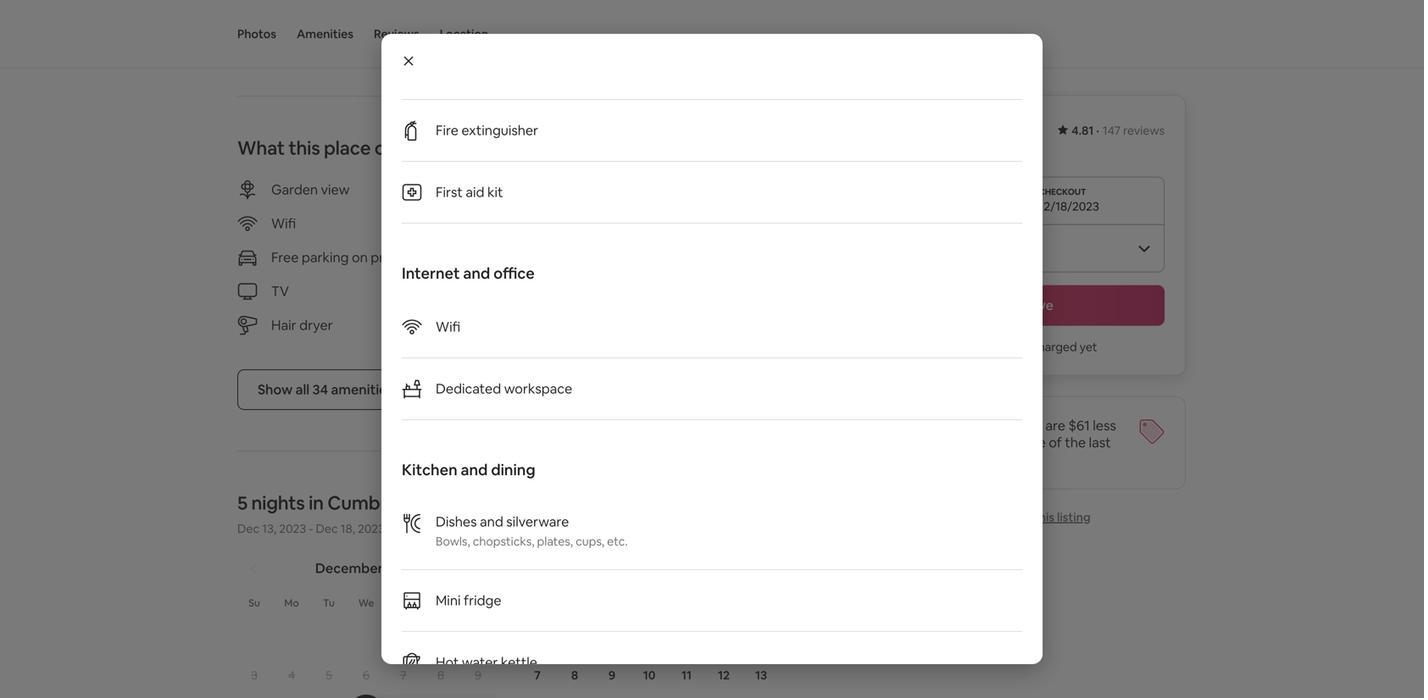 Task type: vqa. For each thing, say whether or not it's contained in the screenshot.
the top To
no



Task type: locate. For each thing, give the bounding box(es) containing it.
6 up 13 at the bottom right of page
[[758, 631, 765, 646]]

and for silverware
[[480, 513, 503, 531]]

1 horizontal spatial 7
[[534, 668, 541, 683]]

0 vertical spatial 4 button
[[668, 621, 705, 656]]

2023 up th
[[386, 560, 417, 577]]

1 vertical spatial 3
[[251, 668, 258, 683]]

the right of
[[1065, 434, 1086, 451]]

4 button up the "11" button in the bottom left of the page
[[668, 621, 705, 656]]

0 vertical spatial 4
[[683, 631, 690, 646]]

7 right the water
[[534, 668, 541, 683]]

1 vertical spatial 4 button
[[273, 658, 310, 693]]

7 button right the water
[[519, 658, 556, 693]]

1 vertical spatial dedicated workspace
[[436, 380, 572, 398]]

2 button
[[460, 621, 497, 656], [593, 621, 631, 656]]

0 vertical spatial 6
[[758, 631, 765, 646]]

photos
[[237, 26, 276, 42]]

1 dec from the left
[[237, 521, 260, 537]]

2 2 from the left
[[609, 631, 615, 646]]

2023 right the "18,"
[[358, 521, 385, 537]]

3 list from the top
[[402, 493, 1022, 699]]

0 vertical spatial and
[[463, 264, 490, 284]]

4 down mo
[[288, 668, 295, 683]]

1 button down fr
[[422, 621, 460, 656]]

0 horizontal spatial wifi
[[271, 215, 296, 232]]

mo
[[284, 597, 299, 610]]

list containing dishes and silverware
[[402, 493, 1022, 699]]

2 9 from the left
[[609, 668, 616, 683]]

1 horizontal spatial 4 button
[[668, 621, 705, 656]]

2 horizontal spatial 1
[[572, 631, 577, 646]]

less
[[1093, 417, 1116, 435]]

2 2 button from the left
[[593, 621, 631, 656]]

hot
[[436, 654, 459, 671]]

1 vertical spatial 5
[[721, 631, 727, 646]]

1 horizontal spatial this
[[1034, 510, 1055, 525]]

1 horizontal spatial 2023
[[358, 521, 385, 537]]

dec left the 13,
[[237, 521, 260, 537]]

nights
[[251, 491, 305, 515]]

1 2 button from the left
[[460, 621, 497, 656]]

0 horizontal spatial 9 button
[[460, 658, 497, 693]]

0 horizontal spatial 6 button
[[348, 658, 385, 693]]

0 horizontal spatial 7 button
[[385, 658, 422, 693]]

1 vertical spatial 5 button
[[310, 658, 348, 693]]

wifi up the free
[[271, 215, 296, 232]]

0 horizontal spatial 3
[[251, 668, 258, 683]]

3 button up 10
[[631, 621, 668, 656]]

1 vertical spatial 4
[[288, 668, 295, 683]]

dishes and silverware bowls, chopsticks, plates, cups, etc.
[[436, 513, 628, 549]]

of
[[1049, 434, 1062, 451]]

1 horizontal spatial 4
[[683, 631, 690, 646]]

etc.
[[607, 534, 628, 549]]

1 horizontal spatial 1 button
[[556, 621, 593, 656]]

dedicated
[[555, 215, 621, 232], [436, 380, 501, 398]]

1 vertical spatial wifi
[[436, 318, 460, 336]]

7 left hot
[[400, 668, 407, 683]]

chopsticks,
[[473, 534, 535, 549]]

2023
[[279, 521, 306, 537], [358, 521, 385, 537], [386, 560, 417, 577]]

2 down january
[[609, 631, 615, 646]]

9 button right hot
[[460, 658, 497, 693]]

5 button down tu
[[310, 658, 348, 693]]

1 vertical spatial workspace
[[504, 380, 572, 398]]

8
[[437, 668, 444, 683], [571, 668, 578, 683]]

the left avg.
[[923, 434, 944, 451]]

2 the from the left
[[1065, 434, 1086, 451]]

th
[[397, 597, 410, 610]]

list
[[402, 0, 1022, 224], [402, 297, 1022, 421], [402, 493, 1022, 699]]

1 horizontal spatial 8
[[571, 668, 578, 683]]

1 vertical spatial dedicated
[[436, 380, 501, 398]]

1 1 button from the left
[[422, 621, 460, 656]]

2 list from the top
[[402, 297, 1022, 421]]

list containing fire extinguisher
[[402, 0, 1022, 224]]

4
[[683, 631, 690, 646], [288, 668, 295, 683]]

9 button left 10
[[593, 658, 631, 693]]

avg.
[[947, 434, 973, 451]]

0 horizontal spatial this
[[289, 136, 320, 160]]

8 right the kettle
[[571, 668, 578, 683]]

2023 inside calendar application
[[386, 560, 417, 577]]

premises
[[371, 249, 427, 266]]

0 horizontal spatial the
[[923, 434, 944, 451]]

dedicated inside what this place offers dialog
[[436, 380, 501, 398]]

1 horizontal spatial 2
[[609, 631, 615, 646]]

what
[[237, 136, 285, 160]]

1 8 from the left
[[437, 668, 444, 683]]

1 vertical spatial 6
[[363, 668, 370, 683]]

tu
[[323, 597, 335, 610]]

your dates are $61 less than the avg. nightly rate of the last 60 days.
[[892, 417, 1116, 468]]

0 horizontal spatial 8
[[437, 668, 444, 683]]

4 for the topmost 4 button
[[683, 631, 690, 646]]

12
[[718, 668, 730, 683]]

1 button
[[422, 621, 460, 656], [556, 621, 593, 656]]

0 horizontal spatial 2 button
[[460, 621, 497, 656]]

5 for the top 5 button
[[721, 631, 727, 646]]

8 for first 8 button
[[437, 668, 444, 683]]

all
[[296, 381, 310, 398]]

0 horizontal spatial 5 button
[[310, 658, 348, 693]]

photos button
[[237, 0, 276, 68]]

office
[[494, 264, 535, 284]]

1 vertical spatial this
[[1034, 510, 1055, 525]]

what this place offers dialog
[[382, 0, 1043, 699]]

147
[[1103, 123, 1121, 138]]

3 down su
[[251, 668, 258, 683]]

first
[[436, 184, 463, 201]]

8 button right the kettle
[[556, 658, 593, 693]]

won't
[[982, 340, 1012, 355]]

9 left 10
[[609, 668, 616, 683]]

2 8 from the left
[[571, 668, 578, 683]]

0 horizontal spatial 6
[[363, 668, 370, 683]]

wifi
[[271, 215, 296, 232], [436, 318, 460, 336]]

and left 'dining' on the left of page
[[461, 460, 488, 480]]

1 horizontal spatial the
[[1065, 434, 1086, 451]]

0 horizontal spatial 7
[[400, 668, 407, 683]]

1 horizontal spatial workspace
[[623, 215, 692, 232]]

8 button left the water
[[422, 658, 460, 693]]

4.81
[[1072, 123, 1094, 138]]

report
[[993, 510, 1032, 525]]

on
[[352, 249, 368, 266]]

0 horizontal spatial 3 button
[[236, 658, 273, 693]]

2 vertical spatial and
[[480, 513, 503, 531]]

tv
[[271, 283, 289, 300]]

reserve button
[[892, 285, 1165, 326]]

1 horizontal spatial 8 button
[[556, 658, 593, 693]]

workspace inside 'list'
[[504, 380, 572, 398]]

13 button
[[743, 658, 780, 693]]

6
[[758, 631, 765, 646], [363, 668, 370, 683]]

5 up 12
[[721, 631, 727, 646]]

0 vertical spatial this
[[289, 136, 320, 160]]

first aid kit
[[436, 184, 503, 201]]

2 8 button from the left
[[556, 658, 593, 693]]

6 down we
[[363, 668, 370, 683]]

1 horizontal spatial 6 button
[[743, 621, 780, 656]]

lower
[[892, 417, 931, 435]]

list for internet and office
[[402, 297, 1022, 421]]

this left listing
[[1034, 510, 1055, 525]]

and for dining
[[461, 460, 488, 480]]

1 horizontal spatial 2 button
[[593, 621, 631, 656]]

dedicated workspace
[[555, 215, 692, 232], [436, 380, 572, 398]]

0 horizontal spatial 9
[[475, 668, 482, 683]]

list containing wifi
[[402, 297, 1022, 421]]

5 nights in cumbria dec 13, 2023 - dec 18, 2023
[[237, 491, 402, 537]]

parking
[[302, 249, 349, 266]]

9 right hot
[[475, 668, 482, 683]]

1 horizontal spatial 9
[[609, 668, 616, 683]]

5 down tu
[[326, 668, 332, 683]]

1 8 button from the left
[[422, 658, 460, 693]]

6 button down we
[[348, 658, 385, 693]]

3 button down su
[[236, 658, 273, 693]]

0 vertical spatial workspace
[[623, 215, 692, 232]]

dec right -
[[316, 521, 338, 537]]

1 list from the top
[[402, 0, 1022, 224]]

0 horizontal spatial 2
[[475, 631, 482, 646]]

silverware
[[506, 513, 569, 531]]

1 button right the kettle
[[556, 621, 593, 656]]

list for kitchen and dining
[[402, 493, 1022, 699]]

4.81 · 147 reviews
[[1072, 123, 1165, 138]]

wifi down the internet
[[436, 318, 460, 336]]

0 vertical spatial 3
[[646, 631, 653, 646]]

0 horizontal spatial 5
[[237, 491, 248, 515]]

2 vertical spatial list
[[402, 493, 1022, 699]]

2 for 2nd 2 button from the right
[[475, 631, 482, 646]]

1 horizontal spatial wifi
[[436, 318, 460, 336]]

5
[[237, 491, 248, 515], [721, 631, 727, 646], [326, 668, 332, 683]]

11 button
[[668, 658, 705, 693]]

4 for 4 button to the bottom
[[288, 668, 295, 683]]

you
[[959, 340, 979, 355]]

2 7 from the left
[[534, 668, 541, 683]]

1 horizontal spatial 7 button
[[519, 658, 556, 693]]

kettle
[[501, 654, 537, 671]]

0 horizontal spatial 8 button
[[422, 658, 460, 693]]

mini
[[436, 592, 461, 610]]

1 vertical spatial and
[[461, 460, 488, 480]]

8 for 2nd 8 button
[[571, 668, 578, 683]]

0 horizontal spatial 4
[[288, 668, 295, 683]]

5 button up 12 button
[[705, 621, 743, 656]]

1 horizontal spatial 1
[[438, 631, 443, 646]]

0 horizontal spatial 1 button
[[422, 621, 460, 656]]

1 horizontal spatial 9 button
[[593, 658, 631, 693]]

1 the from the left
[[923, 434, 944, 451]]

1 horizontal spatial 3
[[646, 631, 653, 646]]

3 up 10
[[646, 631, 653, 646]]

1 horizontal spatial 3 button
[[631, 621, 668, 656]]

1 horizontal spatial 6
[[758, 631, 765, 646]]

6 button
[[743, 621, 780, 656], [348, 658, 385, 693]]

0 horizontal spatial 4 button
[[273, 658, 310, 693]]

report this listing button
[[966, 510, 1091, 525]]

0 horizontal spatial dedicated
[[436, 380, 501, 398]]

0 vertical spatial 6 button
[[743, 621, 780, 656]]

4 button
[[668, 621, 705, 656], [273, 658, 310, 693]]

2 button up 10 button
[[593, 621, 631, 656]]

charged
[[1032, 340, 1077, 355]]

8 left the water
[[437, 668, 444, 683]]

6 button up 13 'button'
[[743, 621, 780, 656]]

5 left the nights
[[237, 491, 248, 515]]

7
[[400, 668, 407, 683], [534, 668, 541, 683]]

and up chopsticks,
[[480, 513, 503, 531]]

1 horizontal spatial 5
[[326, 668, 332, 683]]

this up the garden view
[[289, 136, 320, 160]]

6 for 6 button to the top
[[758, 631, 765, 646]]

10
[[643, 668, 656, 683]]

reviews
[[374, 26, 419, 42]]

and
[[463, 264, 490, 284], [461, 460, 488, 480], [480, 513, 503, 531]]

4 up 11
[[683, 631, 690, 646]]

and inside dishes and silverware bowls, chopsticks, plates, cups, etc.
[[480, 513, 503, 531]]

and left office on the top left of the page
[[463, 264, 490, 284]]

2 up the water
[[475, 631, 482, 646]]

dryer
[[299, 317, 333, 334]]

hair
[[271, 317, 296, 334]]

1 horizontal spatial 5 button
[[705, 621, 743, 656]]

1 horizontal spatial dec
[[316, 521, 338, 537]]

0 horizontal spatial workspace
[[504, 380, 572, 398]]

1 horizontal spatial dedicated
[[555, 215, 621, 232]]

than
[[892, 434, 920, 451]]

1 vertical spatial list
[[402, 297, 1022, 421]]

7 button left hot
[[385, 658, 422, 693]]

0 horizontal spatial dec
[[237, 521, 260, 537]]

2 button down "sa"
[[460, 621, 497, 656]]

9
[[475, 668, 482, 683], [609, 668, 616, 683]]

lower price.
[[892, 417, 970, 435]]

2 horizontal spatial 5
[[721, 631, 727, 646]]

4 button down mo
[[273, 658, 310, 693]]

3 button
[[631, 621, 668, 656], [236, 658, 273, 693]]

workspace
[[623, 215, 692, 232], [504, 380, 572, 398]]

2 horizontal spatial 2023
[[386, 560, 417, 577]]

1 2 from the left
[[475, 631, 482, 646]]

2023 left -
[[279, 521, 306, 537]]

0 vertical spatial list
[[402, 0, 1022, 224]]

location
[[440, 26, 489, 42]]

2 vertical spatial 5
[[326, 668, 332, 683]]

0 vertical spatial 5
[[237, 491, 248, 515]]



Task type: describe. For each thing, give the bounding box(es) containing it.
show all 34 amenities
[[258, 381, 394, 398]]

hair dryer
[[271, 317, 333, 334]]

report this listing
[[993, 510, 1091, 525]]

sa
[[472, 597, 484, 610]]

2 7 button from the left
[[519, 658, 556, 693]]

$61
[[1069, 417, 1090, 435]]

fr
[[436, 597, 446, 610]]

plates,
[[537, 534, 573, 549]]

0 vertical spatial dedicated
[[555, 215, 621, 232]]

your
[[977, 417, 1005, 435]]

view
[[321, 181, 350, 198]]

be
[[1015, 340, 1029, 355]]

amenities
[[331, 381, 394, 398]]

location button
[[440, 0, 489, 68]]

show
[[258, 381, 293, 398]]

in
[[309, 491, 324, 515]]

we
[[358, 597, 374, 610]]

fridge
[[464, 592, 502, 610]]

1 7 from the left
[[400, 668, 407, 683]]

cumbria
[[327, 491, 402, 515]]

fire extinguisher
[[436, 122, 538, 139]]

extinguisher
[[462, 122, 538, 139]]

12/18/2023
[[1039, 199, 1099, 214]]

dedicated workspace inside 'list'
[[436, 380, 572, 398]]

0 horizontal spatial 1
[[259, 18, 264, 33]]

0 vertical spatial wifi
[[271, 215, 296, 232]]

1 vertical spatial 6 button
[[348, 658, 385, 693]]

0 vertical spatial 5 button
[[705, 621, 743, 656]]

5 for 5 button to the left
[[326, 668, 332, 683]]

reviews button
[[374, 0, 419, 68]]

11
[[682, 668, 692, 683]]

you won't be charged yet
[[959, 340, 1098, 355]]

60
[[892, 451, 908, 468]]

mini fridge
[[436, 592, 502, 610]]

0 vertical spatial 3 button
[[631, 621, 668, 656]]

amenities button
[[297, 0, 354, 68]]

6 for bottommost 6 button
[[363, 668, 370, 683]]

12 button
[[705, 658, 743, 693]]

amenities
[[297, 26, 354, 42]]

12/18/2023 button
[[892, 177, 1165, 224]]

3 for topmost 3 "button"
[[646, 631, 653, 646]]

bed
[[292, 18, 313, 33]]

bowls,
[[436, 534, 470, 549]]

aid
[[466, 184, 485, 201]]

2024
[[661, 560, 692, 577]]

2 9 button from the left
[[593, 658, 631, 693]]

0 vertical spatial dedicated workspace
[[555, 215, 692, 232]]

dishes
[[436, 513, 477, 531]]

days.
[[911, 451, 943, 468]]

this for place
[[289, 136, 320, 160]]

dates
[[1008, 417, 1043, 435]]

10 button
[[631, 658, 668, 693]]

13
[[755, 668, 767, 683]]

1 vertical spatial 3 button
[[236, 658, 273, 693]]

yet
[[1080, 340, 1098, 355]]

0 horizontal spatial 2023
[[279, 521, 306, 537]]

2 1 button from the left
[[556, 621, 593, 656]]

january
[[607, 560, 658, 577]]

1 for second 1 "button" from left
[[572, 631, 577, 646]]

hot water kettle
[[436, 654, 537, 671]]

water
[[462, 654, 498, 671]]

are
[[1046, 417, 1066, 435]]

this for listing
[[1034, 510, 1055, 525]]

and for office
[[463, 264, 490, 284]]

free
[[271, 249, 299, 266]]

3 for the bottommost 3 "button"
[[251, 668, 258, 683]]

kitchen and dining
[[402, 460, 536, 480]]

reviews
[[1123, 123, 1165, 138]]

reserve
[[1003, 297, 1054, 314]]

calendar application
[[217, 542, 1361, 699]]

price.
[[934, 417, 970, 435]]

1 for first 1 "button"
[[438, 631, 443, 646]]

last
[[1089, 434, 1111, 451]]

place
[[324, 136, 371, 160]]

king
[[266, 18, 289, 33]]

garden
[[271, 181, 318, 198]]

13,
[[262, 521, 276, 537]]

fire
[[436, 122, 459, 139]]

2 for first 2 button from the right
[[609, 631, 615, 646]]

1 7 button from the left
[[385, 658, 422, 693]]

18,
[[341, 521, 355, 537]]

1 9 from the left
[[475, 668, 482, 683]]

-
[[309, 521, 313, 537]]

1 9 button from the left
[[460, 658, 497, 693]]

dining
[[491, 460, 536, 480]]

rate
[[1021, 434, 1046, 451]]

2 dec from the left
[[316, 521, 338, 537]]

what this place offers
[[237, 136, 426, 160]]

internet
[[402, 264, 460, 284]]

5 inside 5 nights in cumbria dec 13, 2023 - dec 18, 2023
[[237, 491, 248, 515]]

·
[[1096, 123, 1099, 138]]

offers
[[375, 136, 426, 160]]

su
[[248, 597, 260, 610]]

free parking on premises
[[271, 249, 427, 266]]

december 2023
[[315, 560, 417, 577]]

cups,
[[576, 534, 605, 549]]

internet and office
[[402, 264, 535, 284]]

1 king bed
[[259, 18, 313, 33]]

listing
[[1057, 510, 1091, 525]]

kit
[[488, 184, 503, 201]]

december
[[315, 560, 383, 577]]

kitchen
[[402, 460, 458, 480]]

wifi inside 'list'
[[436, 318, 460, 336]]



